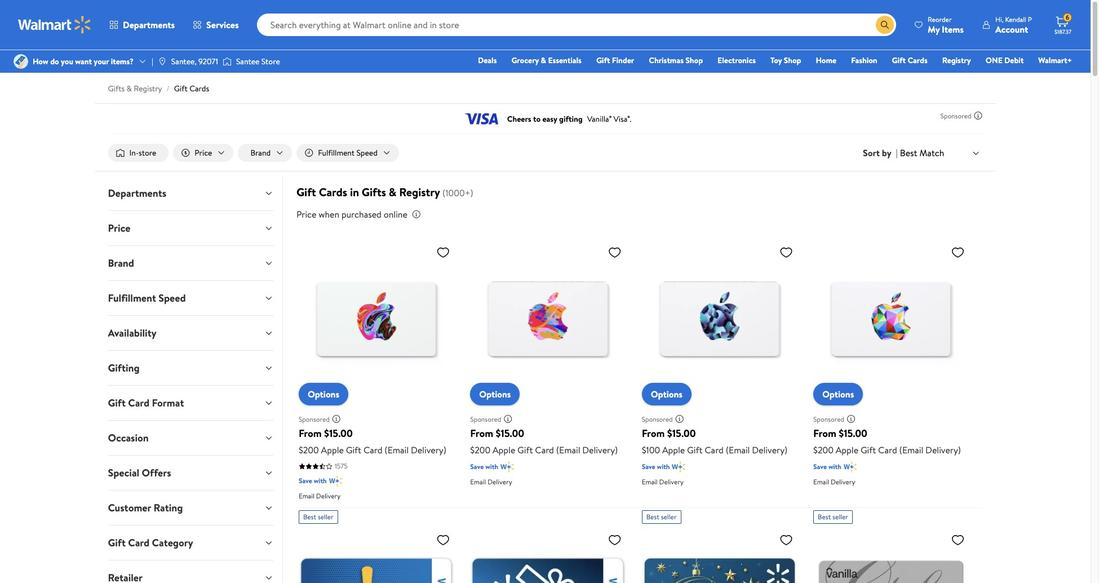 Task type: describe. For each thing, give the bounding box(es) containing it.
ad disclaimer and feedback image for "options" link corresponding to first $200 apple gift card (email delivery) image
[[332, 415, 341, 424]]

store
[[262, 56, 280, 67]]

fulfillment inside tab
[[108, 291, 156, 305]]

departments inside popup button
[[123, 19, 175, 31]]

1 $15.00 from the left
[[324, 427, 353, 441]]

1 $200 from the left
[[299, 444, 319, 457]]

 image for santee, 92071
[[158, 57, 167, 66]]

add to favorites list, basic blue yellow spark walmart gift card image
[[437, 533, 450, 547]]

departments button
[[100, 11, 184, 38]]

from $15.00 $100 apple gift card (email delivery)
[[642, 427, 788, 457]]

1 from from the left
[[299, 427, 322, 441]]

my
[[929, 23, 940, 35]]

best for basic blue yellow spark walmart gift card "image"
[[303, 512, 316, 522]]

deals link
[[473, 54, 502, 67]]

reorder my items
[[929, 14, 965, 35]]

fashion link
[[847, 54, 883, 67]]

sort
[[864, 147, 881, 159]]

grocery
[[512, 55, 539, 66]]

in-store
[[129, 147, 156, 159]]

in-store button
[[108, 144, 169, 162]]

p
[[1029, 14, 1033, 24]]

6 $187.37
[[1055, 13, 1072, 36]]

delivery) for 1st $200 apple gift card (email delivery) image from the right's "options" link
[[926, 444, 962, 457]]

& for grocery
[[541, 55, 547, 66]]

| inside sort and filter section 'element'
[[897, 147, 898, 159]]

toy shop
[[771, 55, 802, 66]]

gift card category
[[108, 536, 193, 550]]

gift card format button
[[99, 386, 283, 420]]

want
[[75, 56, 92, 67]]

best for 'holiday classic ornament peace & joy walmart gift card' image
[[647, 512, 660, 522]]

2 (email from the left
[[557, 444, 581, 457]]

& for gifts
[[127, 83, 132, 94]]

1 horizontal spatial gift cards link
[[888, 54, 933, 67]]

options for 1st $200 apple gift card (email delivery) image from the right
[[823, 388, 855, 401]]

rating
[[154, 501, 183, 515]]

when
[[319, 208, 340, 221]]

finder
[[612, 55, 635, 66]]

1 vertical spatial price button
[[99, 211, 283, 245]]

ad disclaimer and feedback image for 1st $200 apple gift card (email delivery) image from the right's "options" link
[[847, 415, 856, 424]]

gifts & registry link
[[108, 83, 162, 94]]

add to favorites list, $200 apple gift card (email delivery) image for 1st $200 apple gift card (email delivery) image from the right
[[952, 245, 965, 260]]

customer rating
[[108, 501, 183, 515]]

toy
[[771, 55, 783, 66]]

gifting button
[[99, 351, 283, 385]]

1 delivery) from the left
[[411, 444, 447, 457]]

$15.00 for 1st $200 apple gift card (email delivery) image from the right's "options" link
[[839, 427, 868, 441]]

home
[[816, 55, 837, 66]]

how do you want your items?
[[33, 56, 134, 67]]

card inside dropdown button
[[128, 536, 150, 550]]

card inside dropdown button
[[128, 396, 150, 410]]

hi,
[[996, 14, 1004, 24]]

1 vertical spatial brand button
[[99, 246, 283, 280]]

gift finder link
[[592, 54, 640, 67]]

electronics
[[718, 55, 756, 66]]

1575
[[335, 462, 348, 471]]

$187.37
[[1055, 28, 1072, 36]]

fashion
[[852, 55, 878, 66]]

0 horizontal spatial cards
[[190, 83, 209, 94]]

0 vertical spatial walmart plus image
[[501, 462, 514, 473]]

how
[[33, 56, 48, 67]]

basic blue yellow spark walmart gift card image
[[299, 529, 455, 583]]

price when purchased online
[[297, 208, 408, 221]]

6
[[1066, 13, 1070, 22]]

special offers tab
[[99, 456, 283, 490]]

save for $100 apple gift card (email delivery) image
[[642, 462, 656, 472]]

$200 for second $200 apple gift card (email delivery) image from the right's "options" link
[[471, 444, 491, 457]]

holiday classic ornament peace & joy walmart gift card image
[[642, 529, 798, 583]]

0 horizontal spatial |
[[152, 56, 153, 67]]

sort by |
[[864, 147, 898, 159]]

christmas
[[649, 55, 684, 66]]

essentials
[[549, 55, 582, 66]]

1 from $15.00 $200 apple gift card (email delivery) from the left
[[299, 427, 447, 457]]

1 vertical spatial registry
[[134, 83, 162, 94]]

in-
[[129, 147, 139, 159]]

items?
[[111, 56, 134, 67]]

email for walmart plus image to the top
[[471, 477, 486, 487]]

services button
[[184, 11, 248, 38]]

christmas shop link
[[644, 54, 709, 67]]

debit
[[1005, 55, 1025, 66]]

fulfillment speed inside tab
[[108, 291, 186, 305]]

customer rating button
[[99, 491, 283, 525]]

hi, kendall p account
[[996, 14, 1033, 35]]

options link for $100 apple gift card (email delivery) image
[[642, 383, 692, 406]]

gift inside gift card format dropdown button
[[108, 396, 126, 410]]

special
[[108, 466, 139, 480]]

price inside sort and filter section 'element'
[[195, 147, 212, 159]]

options for second $200 apple gift card (email delivery) image from the right
[[480, 388, 511, 401]]

christmas shop
[[649, 55, 703, 66]]

$15.00 for "options" link associated with $100 apple gift card (email delivery) image
[[668, 427, 696, 441]]

grocery & essentials
[[512, 55, 582, 66]]

Walmart Site-Wide search field
[[257, 14, 897, 36]]

0 horizontal spatial ad disclaimer and feedback image
[[676, 415, 685, 424]]

2 $200 apple gift card (email delivery) image from the left
[[471, 241, 627, 397]]

gift card category button
[[99, 526, 283, 560]]

price tab
[[99, 211, 283, 245]]

0 vertical spatial price button
[[173, 144, 234, 162]]

from $15.00 $200 apple gift card (email delivery) for second $200 apple gift card (email delivery) image from the right
[[471, 427, 618, 457]]

availability button
[[99, 316, 283, 350]]

fulfillment inside sort and filter section 'element'
[[318, 147, 355, 159]]

delivery for 1st $200 apple gift card (email delivery) image from the right
[[831, 477, 856, 487]]

occasion button
[[99, 421, 283, 455]]

customer
[[108, 501, 151, 515]]

1 apple from the left
[[321, 444, 344, 457]]

occasion
[[108, 431, 149, 445]]

$15.00 for second $200 apple gift card (email delivery) image from the right's "options" link
[[496, 427, 525, 441]]

santee store
[[236, 56, 280, 67]]

match
[[920, 147, 945, 159]]

options link for first $200 apple gift card (email delivery) image
[[299, 383, 349, 406]]

2 from from the left
[[471, 427, 494, 441]]

1 horizontal spatial registry
[[399, 185, 441, 200]]

services
[[207, 19, 239, 31]]

0 vertical spatial gifts
[[108, 83, 125, 94]]

from $15.00 $200 apple gift card (email delivery) for 1st $200 apple gift card (email delivery) image from the right
[[814, 427, 962, 457]]

brand for brand dropdown button to the top
[[251, 147, 271, 159]]

departments button
[[99, 176, 283, 210]]

gift cards in gifts & registry (1000+)
[[297, 185, 474, 200]]

one debit link
[[981, 54, 1030, 67]]

best seller for 'holiday classic ornament peace & joy walmart gift card' image
[[647, 512, 677, 522]]

cards for gift cards in gifts & registry (1000+)
[[319, 185, 348, 200]]

delivery for $100 apple gift card (email delivery) image
[[660, 477, 684, 487]]

your
[[94, 56, 109, 67]]

$200 for 1st $200 apple gift card (email delivery) image from the right's "options" link
[[814, 444, 834, 457]]

items
[[943, 23, 965, 35]]

electronics link
[[713, 54, 762, 67]]

santee, 92071
[[171, 56, 218, 67]]

92071
[[199, 56, 218, 67]]

kendall
[[1006, 14, 1027, 24]]

customer rating tab
[[99, 491, 283, 525]]

seller for $25 vanilla® visa® egift card image
[[833, 512, 849, 522]]

one
[[986, 55, 1003, 66]]



Task type: locate. For each thing, give the bounding box(es) containing it.
|
[[152, 56, 153, 67], [897, 147, 898, 159]]

2 walmart plus image from the left
[[844, 462, 858, 473]]

0 horizontal spatial seller
[[318, 512, 334, 522]]

$15.00
[[324, 427, 353, 441], [496, 427, 525, 441], [668, 427, 696, 441], [839, 427, 868, 441]]

0 vertical spatial departments
[[123, 19, 175, 31]]

gift card category tab
[[99, 526, 283, 560]]

delivery)
[[411, 444, 447, 457], [583, 444, 618, 457], [753, 444, 788, 457], [926, 444, 962, 457]]

0 vertical spatial |
[[152, 56, 153, 67]]

ad disclaimer and feedback image
[[974, 111, 983, 120], [676, 415, 685, 424]]

delivery) for "options" link associated with $100 apple gift card (email delivery) image
[[753, 444, 788, 457]]

fulfillment speed inside sort and filter section 'element'
[[318, 147, 378, 159]]

2 seller from the left
[[661, 512, 677, 522]]

shop inside 'toy shop' link
[[784, 55, 802, 66]]

fulfillment speed
[[318, 147, 378, 159], [108, 291, 186, 305]]

2 horizontal spatial registry
[[943, 55, 972, 66]]

0 horizontal spatial add to favorites list, $200 apple gift card (email delivery) image
[[437, 245, 450, 260]]

santee,
[[171, 56, 197, 67]]

cards left registry link
[[908, 55, 928, 66]]

3 seller from the left
[[833, 512, 849, 522]]

2 vertical spatial price
[[108, 221, 131, 235]]

from inside from $15.00 $100 apple gift card (email delivery)
[[642, 427, 665, 441]]

$100
[[642, 444, 661, 457]]

cards for gift cards
[[908, 55, 928, 66]]

1 horizontal spatial fulfillment speed
[[318, 147, 378, 159]]

1 vertical spatial fulfillment speed
[[108, 291, 186, 305]]

email for from $15.00 $200 apple gift card (email delivery) walmart plus icon
[[814, 477, 830, 487]]

0 horizontal spatial shop
[[686, 55, 703, 66]]

best seller for $25 vanilla® visa® egift card image
[[819, 512, 849, 522]]

gifting
[[108, 361, 140, 375]]

1 horizontal spatial &
[[389, 185, 397, 200]]

ad disclaimer and feedback image for second $200 apple gift card (email delivery) image from the right's "options" link
[[504, 415, 513, 424]]

2 horizontal spatial &
[[541, 55, 547, 66]]

0 horizontal spatial walmart plus image
[[329, 476, 343, 487]]

best match
[[901, 147, 945, 159]]

0 vertical spatial &
[[541, 55, 547, 66]]

1 add to favorites list, $200 apple gift card (email delivery) image from the left
[[437, 245, 450, 260]]

$200 apple gift card (email delivery) image
[[299, 241, 455, 397], [471, 241, 627, 397], [814, 241, 970, 397]]

| up gifts & registry / gift cards
[[152, 56, 153, 67]]

1 horizontal spatial  image
[[223, 56, 232, 67]]

gift cards
[[893, 55, 928, 66]]

3 options link from the left
[[642, 383, 692, 406]]

add to favorites list, holiday classic ornament peace & joy walmart gift card image
[[780, 533, 794, 547]]

0 horizontal spatial speed
[[159, 291, 186, 305]]

email delivery
[[471, 477, 513, 487], [642, 477, 684, 487], [814, 477, 856, 487], [299, 492, 341, 501]]

gift card format tab
[[99, 386, 283, 420]]

0 vertical spatial speed
[[357, 147, 378, 159]]

4 options link from the left
[[814, 383, 864, 406]]

save for 1st $200 apple gift card (email delivery) image from the right
[[814, 462, 828, 472]]

1 shop from the left
[[686, 55, 703, 66]]

Search search field
[[257, 14, 897, 36]]

1 vertical spatial walmart plus image
[[329, 476, 343, 487]]

3 delivery) from the left
[[753, 444, 788, 457]]

0 horizontal spatial &
[[127, 83, 132, 94]]

1 ad disclaimer and feedback image from the left
[[332, 415, 341, 424]]

departments up items?
[[123, 19, 175, 31]]

fulfillment speed up in
[[318, 147, 378, 159]]

fulfillment speed up the availability
[[108, 291, 186, 305]]

2 options link from the left
[[471, 383, 520, 406]]

tab
[[99, 561, 283, 583]]

2 apple from the left
[[493, 444, 516, 457]]

1 horizontal spatial walmart plus image
[[844, 462, 858, 473]]

1 vertical spatial fulfillment
[[108, 291, 156, 305]]

3 (email from the left
[[726, 444, 750, 457]]

brand button
[[238, 144, 292, 162], [99, 246, 283, 280]]

1 horizontal spatial brand
[[251, 147, 271, 159]]

(email
[[385, 444, 409, 457], [557, 444, 581, 457], [726, 444, 750, 457], [900, 444, 924, 457]]

1 horizontal spatial shop
[[784, 55, 802, 66]]

delivery) for second $200 apple gift card (email delivery) image from the right's "options" link
[[583, 444, 618, 457]]

1 vertical spatial speed
[[159, 291, 186, 305]]

1 horizontal spatial cards
[[319, 185, 348, 200]]

speed up availability dropdown button
[[159, 291, 186, 305]]

shop inside christmas shop link
[[686, 55, 703, 66]]

price
[[195, 147, 212, 159], [297, 208, 317, 221], [108, 221, 131, 235]]

gifting tab
[[99, 351, 283, 385]]

1 walmart plus image from the left
[[673, 462, 686, 473]]

cards
[[908, 55, 928, 66], [190, 83, 209, 94], [319, 185, 348, 200]]

2 from $15.00 $200 apple gift card (email delivery) from the left
[[471, 427, 618, 457]]

special offers button
[[99, 456, 283, 490]]

$200
[[299, 444, 319, 457], [471, 444, 491, 457], [814, 444, 834, 457]]

1 options from the left
[[308, 388, 340, 401]]

1 horizontal spatial $200
[[471, 444, 491, 457]]

card inside from $15.00 $100 apple gift card (email delivery)
[[705, 444, 724, 457]]

1 horizontal spatial speed
[[357, 147, 378, 159]]

0 horizontal spatial best seller
[[303, 512, 334, 522]]

0 horizontal spatial $200
[[299, 444, 319, 457]]

walmart+ link
[[1034, 54, 1078, 67]]

price inside price tab
[[108, 221, 131, 235]]

offers
[[142, 466, 171, 480]]

shop for christmas shop
[[686, 55, 703, 66]]

ad disclaimer and feedback image up best match dropdown button
[[974, 111, 983, 120]]

shop right toy on the top of page
[[784, 55, 802, 66]]

format
[[152, 396, 184, 410]]

1 (email from the left
[[385, 444, 409, 457]]

1 horizontal spatial ad disclaimer and feedback image
[[974, 111, 983, 120]]

registry link
[[938, 54, 977, 67]]

fulfillment speed button
[[297, 144, 399, 162], [99, 281, 283, 315]]

gifts
[[108, 83, 125, 94], [362, 185, 386, 200]]

gift
[[597, 55, 611, 66], [893, 55, 907, 66], [174, 83, 188, 94], [297, 185, 316, 200], [108, 396, 126, 410], [346, 444, 362, 457], [518, 444, 533, 457], [688, 444, 703, 457], [861, 444, 877, 457], [108, 536, 126, 550]]

3 ad disclaimer and feedback image from the left
[[847, 415, 856, 424]]

0 horizontal spatial gifts
[[108, 83, 125, 94]]

2 horizontal spatial from $15.00 $200 apple gift card (email delivery)
[[814, 427, 962, 457]]

0 horizontal spatial price
[[108, 221, 131, 235]]

by
[[883, 147, 892, 159]]

save for second $200 apple gift card (email delivery) image from the right
[[471, 462, 484, 472]]

0 horizontal spatial fulfillment
[[108, 291, 156, 305]]

1 horizontal spatial best seller
[[647, 512, 677, 522]]

fulfillment up the availability
[[108, 291, 156, 305]]

walmart+
[[1039, 55, 1073, 66]]

3 best seller from the left
[[819, 512, 849, 522]]

gifts down items?
[[108, 83, 125, 94]]

0 horizontal spatial from $15.00 $200 apple gift card (email delivery)
[[299, 427, 447, 457]]

you
[[61, 56, 73, 67]]

0 vertical spatial brand button
[[238, 144, 292, 162]]

2 vertical spatial &
[[389, 185, 397, 200]]

speed
[[357, 147, 378, 159], [159, 291, 186, 305]]

4 (email from the left
[[900, 444, 924, 457]]

best for $25 vanilla® visa® egift card image
[[819, 512, 832, 522]]

fulfillment speed tab
[[99, 281, 283, 315]]

add to favorites list, $200 apple gift card (email delivery) image for first $200 apple gift card (email delivery) image
[[437, 245, 450, 260]]

1 best seller from the left
[[303, 512, 334, 522]]

0 vertical spatial registry
[[943, 55, 972, 66]]

3 $200 from the left
[[814, 444, 834, 457]]

0 vertical spatial gift cards link
[[888, 54, 933, 67]]

2 shop from the left
[[784, 55, 802, 66]]

(1000+)
[[443, 187, 474, 199]]

registry down items
[[943, 55, 972, 66]]

apple for $100 apple gift card (email delivery) image
[[663, 444, 686, 457]]

0 vertical spatial price
[[195, 147, 212, 159]]

category
[[152, 536, 193, 550]]

gift cards link down my at the top right of page
[[888, 54, 933, 67]]

1 vertical spatial departments
[[108, 186, 166, 200]]

2 $200 from the left
[[471, 444, 491, 457]]

departments tab
[[99, 176, 283, 210]]

in
[[350, 185, 359, 200]]

gift cards link right /
[[174, 83, 209, 94]]

1 horizontal spatial seller
[[661, 512, 677, 522]]

& right grocery
[[541, 55, 547, 66]]

1 vertical spatial &
[[127, 83, 132, 94]]

one debit
[[986, 55, 1025, 66]]

departments
[[123, 19, 175, 31], [108, 186, 166, 200]]

best seller
[[303, 512, 334, 522], [647, 512, 677, 522], [819, 512, 849, 522]]

save with
[[471, 462, 499, 472], [642, 462, 670, 472], [814, 462, 842, 472], [299, 476, 327, 486]]

gift card format
[[108, 396, 184, 410]]

4 $15.00 from the left
[[839, 427, 868, 441]]

1 vertical spatial price
[[297, 208, 317, 221]]

2 horizontal spatial $200
[[814, 444, 834, 457]]

speed up in
[[357, 147, 378, 159]]

1 horizontal spatial add to favorites list, $200 apple gift card (email delivery) image
[[952, 245, 965, 260]]

4 apple from the left
[[836, 444, 859, 457]]

best inside dropdown button
[[901, 147, 918, 159]]

walmart plus image
[[501, 462, 514, 473], [329, 476, 343, 487]]

toy shop link
[[766, 54, 807, 67]]

2 vertical spatial registry
[[399, 185, 441, 200]]

walmart plus image for from $15.00 $200 apple gift card (email delivery)
[[844, 462, 858, 473]]

& up online
[[389, 185, 397, 200]]

brand tab
[[99, 246, 283, 280]]

registry left /
[[134, 83, 162, 94]]

2 horizontal spatial price
[[297, 208, 317, 221]]

departments inside dropdown button
[[108, 186, 166, 200]]

best seller for basic blue yellow spark walmart gift card "image"
[[303, 512, 334, 522]]

shop for toy shop
[[784, 55, 802, 66]]

special offers
[[108, 466, 171, 480]]

departments down 'in-store' button
[[108, 186, 166, 200]]

add to favorites list, $25 vanilla® visa® egift card image
[[952, 533, 965, 547]]

fulfillment up in
[[318, 147, 355, 159]]

ad disclaimer and feedback image
[[332, 415, 341, 424], [504, 415, 513, 424], [847, 415, 856, 424]]

options
[[308, 388, 340, 401], [480, 388, 511, 401], [651, 388, 683, 401], [823, 388, 855, 401]]

best
[[901, 147, 918, 159], [303, 512, 316, 522], [647, 512, 660, 522], [819, 512, 832, 522]]

add to favorites list, $200 apple gift card (email delivery) image
[[608, 245, 622, 260]]

$100 apple gift card (email delivery) image
[[642, 241, 798, 397]]

1 vertical spatial ad disclaimer and feedback image
[[676, 415, 685, 424]]

registry
[[943, 55, 972, 66], [134, 83, 162, 94], [399, 185, 441, 200]]

0 vertical spatial brand
[[251, 147, 271, 159]]

 image right 92071
[[223, 56, 232, 67]]

2 horizontal spatial seller
[[833, 512, 849, 522]]

1 options link from the left
[[299, 383, 349, 406]]

home link
[[811, 54, 842, 67]]

options link for 1st $200 apple gift card (email delivery) image from the right
[[814, 383, 864, 406]]

2 vertical spatial cards
[[319, 185, 348, 200]]

shop right christmas
[[686, 55, 703, 66]]

1 $200 apple gift card (email delivery) image from the left
[[299, 241, 455, 397]]

apple
[[321, 444, 344, 457], [493, 444, 516, 457], [663, 444, 686, 457], [836, 444, 859, 457]]

gifts & registry / gift cards
[[108, 83, 209, 94]]

4 options from the left
[[823, 388, 855, 401]]

registry up legal information image at the top left of the page
[[399, 185, 441, 200]]

apple for second $200 apple gift card (email delivery) image from the right
[[493, 444, 516, 457]]

1 seller from the left
[[318, 512, 334, 522]]

0 horizontal spatial walmart plus image
[[673, 462, 686, 473]]

gift inside the gift card category dropdown button
[[108, 536, 126, 550]]

0 vertical spatial ad disclaimer and feedback image
[[974, 111, 983, 120]]

availability tab
[[99, 316, 283, 350]]

 image left santee,
[[158, 57, 167, 66]]

deals
[[478, 55, 497, 66]]

cards down santee, 92071
[[190, 83, 209, 94]]

store
[[139, 147, 156, 159]]

do
[[50, 56, 59, 67]]

fulfillment speed button up availability tab
[[99, 281, 283, 315]]

card
[[128, 396, 150, 410], [364, 444, 383, 457], [535, 444, 554, 457], [705, 444, 724, 457], [879, 444, 898, 457], [128, 536, 150, 550]]

speed inside tab
[[159, 291, 186, 305]]

(email inside from $15.00 $100 apple gift card (email delivery)
[[726, 444, 750, 457]]

3 from $15.00 $200 apple gift card (email delivery) from the left
[[814, 427, 962, 457]]

options link for second $200 apple gift card (email delivery) image from the right
[[471, 383, 520, 406]]

4 delivery) from the left
[[926, 444, 962, 457]]

gift inside from $15.00 $100 apple gift card (email delivery)
[[688, 444, 703, 457]]

sponsored
[[941, 111, 972, 120], [299, 415, 330, 424], [471, 415, 502, 424], [642, 415, 673, 424], [814, 415, 845, 424]]

0 horizontal spatial fulfillment speed button
[[99, 281, 283, 315]]

1 horizontal spatial gifts
[[362, 185, 386, 200]]

3 apple from the left
[[663, 444, 686, 457]]

email for walmart plus icon for from $15.00 $100 apple gift card (email delivery)
[[642, 477, 658, 487]]

santee
[[236, 56, 260, 67]]

from $15.00 $200 apple gift card (email delivery)
[[299, 427, 447, 457], [471, 427, 618, 457], [814, 427, 962, 457]]

3 $15.00 from the left
[[668, 427, 696, 441]]

occasion tab
[[99, 421, 283, 455]]

| right by
[[897, 147, 898, 159]]

cards left in
[[319, 185, 348, 200]]

1 horizontal spatial walmart plus image
[[501, 462, 514, 473]]

1 horizontal spatial |
[[897, 147, 898, 159]]

0 vertical spatial cards
[[908, 55, 928, 66]]

fulfillment
[[318, 147, 355, 159], [108, 291, 156, 305]]

delivery for second $200 apple gift card (email delivery) image from the right
[[488, 477, 513, 487]]

2 $15.00 from the left
[[496, 427, 525, 441]]

apple for 1st $200 apple gift card (email delivery) image from the right
[[836, 444, 859, 457]]

add to favorites list, $200 apple gift card (email delivery) image
[[437, 245, 450, 260], [952, 245, 965, 260]]

3 $200 apple gift card (email delivery) image from the left
[[814, 241, 970, 397]]

seller for basic blue yellow spark walmart gift card "image"
[[318, 512, 334, 522]]

options for first $200 apple gift card (email delivery) image
[[308, 388, 340, 401]]

walmart image
[[18, 16, 91, 34]]

2 horizontal spatial cards
[[908, 55, 928, 66]]

2 horizontal spatial ad disclaimer and feedback image
[[847, 415, 856, 424]]

0 horizontal spatial ad disclaimer and feedback image
[[332, 415, 341, 424]]

0 horizontal spatial  image
[[158, 57, 167, 66]]

0 vertical spatial fulfillment speed
[[318, 147, 378, 159]]

legal information image
[[412, 210, 421, 219]]

2 best seller from the left
[[647, 512, 677, 522]]

0 vertical spatial fulfillment speed button
[[297, 144, 399, 162]]

1 vertical spatial brand
[[108, 256, 134, 270]]

search icon image
[[881, 20, 890, 29]]

email
[[471, 477, 486, 487], [642, 477, 658, 487], [814, 477, 830, 487], [299, 492, 315, 501]]

0 horizontal spatial $200 apple gift card (email delivery) image
[[299, 241, 455, 397]]

account
[[996, 23, 1029, 35]]

1 horizontal spatial fulfillment
[[318, 147, 355, 159]]

0 vertical spatial fulfillment
[[318, 147, 355, 159]]

/
[[167, 83, 170, 94]]

2 add to favorites list, $200 apple gift card (email delivery) image from the left
[[952, 245, 965, 260]]

add to favorites list, $100 apple gift card (email delivery) image
[[780, 245, 794, 260]]

1 horizontal spatial ad disclaimer and feedback image
[[504, 415, 513, 424]]

ad disclaimer and feedback image up from $15.00 $100 apple gift card (email delivery)
[[676, 415, 685, 424]]

options for $100 apple gift card (email delivery) image
[[651, 388, 683, 401]]

speed inside sort and filter section 'element'
[[357, 147, 378, 159]]

delivery) inside from $15.00 $100 apple gift card (email delivery)
[[753, 444, 788, 457]]

1 horizontal spatial price
[[195, 147, 212, 159]]

grocery & essentials link
[[507, 54, 587, 67]]

 image
[[14, 54, 28, 69]]

walmart plus image
[[673, 462, 686, 473], [844, 462, 858, 473]]

1 vertical spatial fulfillment speed button
[[99, 281, 283, 315]]

reorder
[[929, 14, 952, 24]]

2 delivery) from the left
[[583, 444, 618, 457]]

1 vertical spatial gifts
[[362, 185, 386, 200]]

2 horizontal spatial best seller
[[819, 512, 849, 522]]

gift cards link
[[888, 54, 933, 67], [174, 83, 209, 94]]

price button down departments tab
[[99, 211, 283, 245]]

2 horizontal spatial $200 apple gift card (email delivery) image
[[814, 241, 970, 397]]

brand inside tab
[[108, 256, 134, 270]]

add to favorites list, popping gift walmart gift card image
[[608, 533, 622, 547]]

best match button
[[898, 145, 983, 160]]

0 horizontal spatial fulfillment speed
[[108, 291, 186, 305]]

0 horizontal spatial registry
[[134, 83, 162, 94]]

brand for the bottommost brand dropdown button
[[108, 256, 134, 270]]

availability
[[108, 326, 157, 340]]

gifts right in
[[362, 185, 386, 200]]

1 horizontal spatial fulfillment speed button
[[297, 144, 399, 162]]

1 vertical spatial cards
[[190, 83, 209, 94]]

$15.00 inside from $15.00 $100 apple gift card (email delivery)
[[668, 427, 696, 441]]

online
[[384, 208, 408, 221]]

apple inside from $15.00 $100 apple gift card (email delivery)
[[663, 444, 686, 457]]

2 ad disclaimer and feedback image from the left
[[504, 415, 513, 424]]

1 horizontal spatial $200 apple gift card (email delivery) image
[[471, 241, 627, 397]]

popping gift walmart gift card image
[[471, 529, 627, 583]]

walmart plus image for from $15.00 $100 apple gift card (email delivery)
[[673, 462, 686, 473]]

fulfillment speed button up in
[[297, 144, 399, 162]]

price button up departments tab
[[173, 144, 234, 162]]

1 horizontal spatial from $15.00 $200 apple gift card (email delivery)
[[471, 427, 618, 457]]

brand inside sort and filter section 'element'
[[251, 147, 271, 159]]

2 options from the left
[[480, 388, 511, 401]]

$25 vanilla® visa® egift card image
[[814, 529, 970, 583]]

& down items?
[[127, 83, 132, 94]]

gift inside gift finder link
[[597, 55, 611, 66]]

 image for santee store
[[223, 56, 232, 67]]

save
[[471, 462, 484, 472], [642, 462, 656, 472], [814, 462, 828, 472], [299, 476, 312, 486]]

sort and filter section element
[[94, 135, 997, 171]]

3 options from the left
[[651, 388, 683, 401]]

seller for 'holiday classic ornament peace & joy walmart gift card' image
[[661, 512, 677, 522]]

purchased
[[342, 208, 382, 221]]

 image
[[223, 56, 232, 67], [158, 57, 167, 66]]

0 horizontal spatial brand
[[108, 256, 134, 270]]

0 horizontal spatial gift cards link
[[174, 83, 209, 94]]

4 from from the left
[[814, 427, 837, 441]]

3 from from the left
[[642, 427, 665, 441]]

gift finder
[[597, 55, 635, 66]]

1 vertical spatial |
[[897, 147, 898, 159]]

1 vertical spatial gift cards link
[[174, 83, 209, 94]]



Task type: vqa. For each thing, say whether or not it's contained in the screenshot.
 icon related to Santee Store
yes



